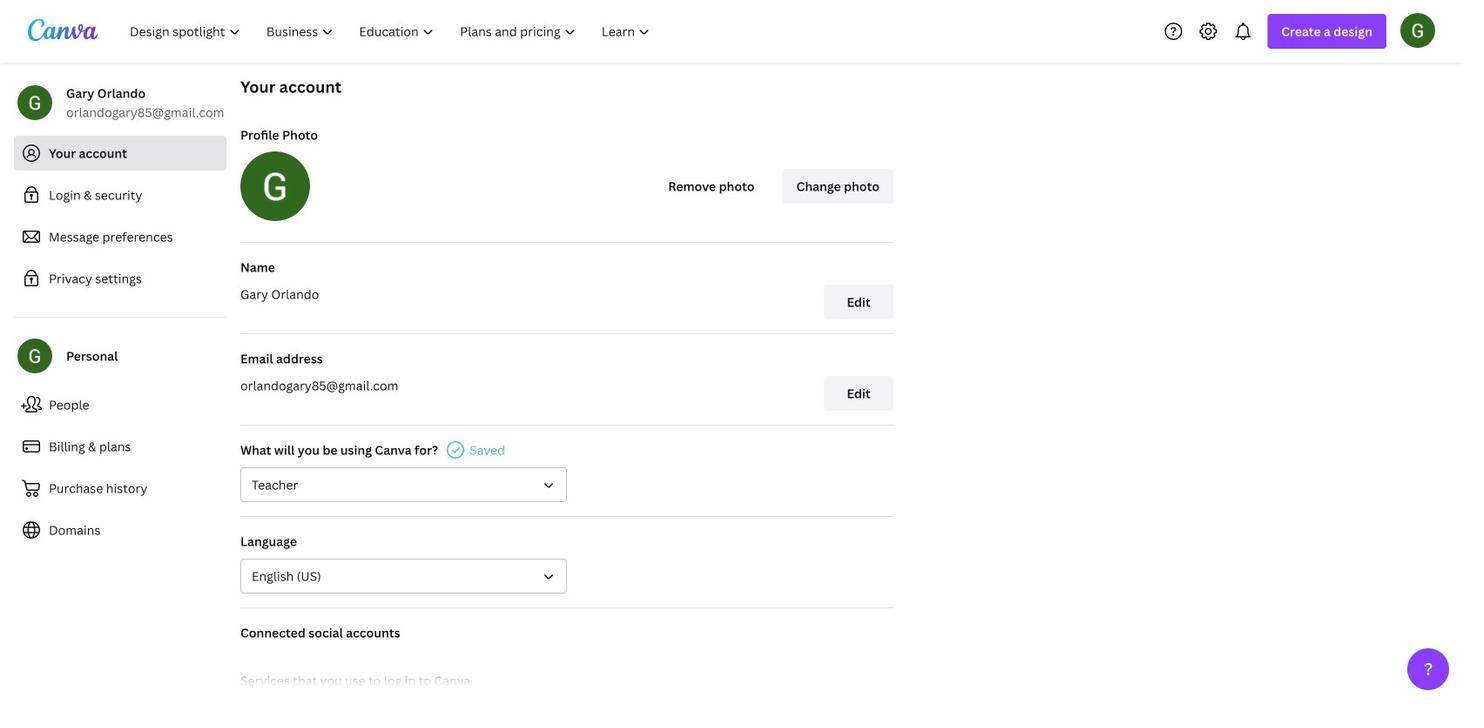 Task type: vqa. For each thing, say whether or not it's contained in the screenshot.
#2a2e30 image
no



Task type: describe. For each thing, give the bounding box(es) containing it.
top level navigation element
[[118, 14, 665, 49]]

Language: English (US) button
[[240, 559, 567, 594]]

gary orlando image
[[1401, 13, 1436, 48]]



Task type: locate. For each thing, give the bounding box(es) containing it.
None button
[[240, 468, 567, 503]]



